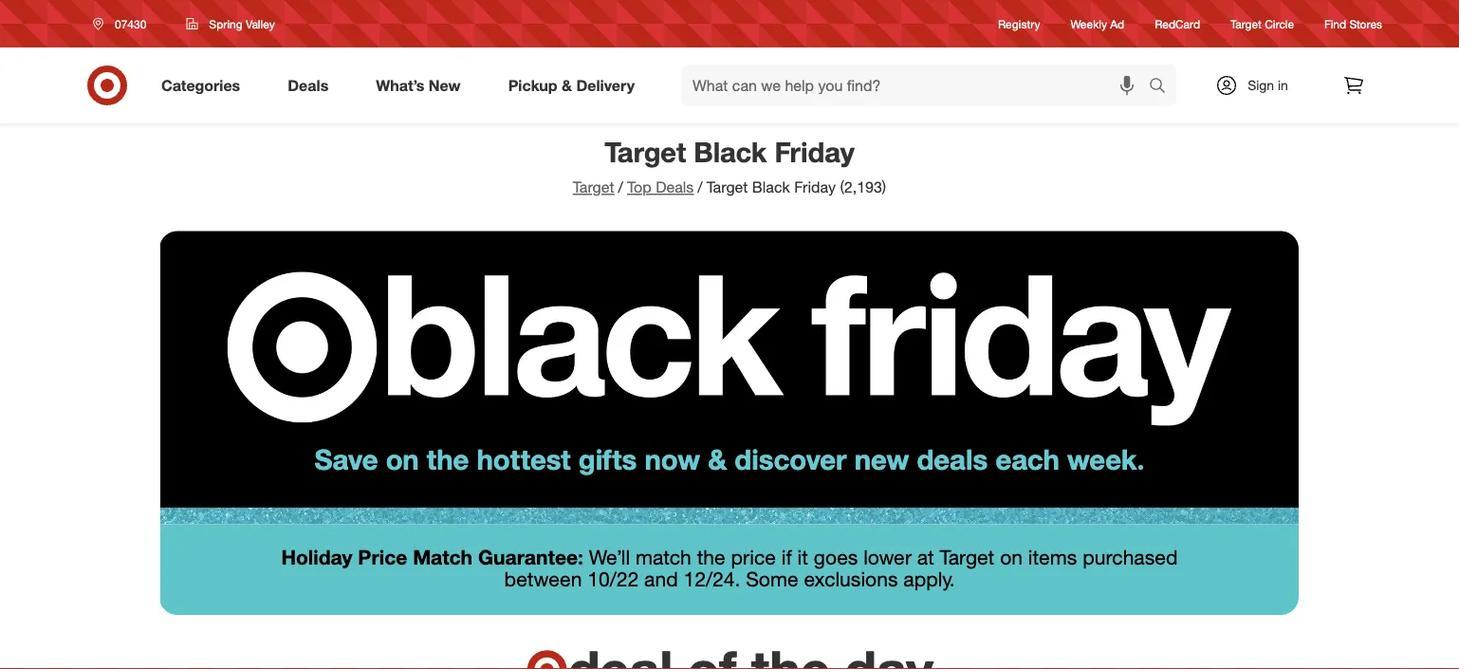 Task type: vqa. For each thing, say whether or not it's contained in the screenshot.
apply. at the right of the page
yes



Task type: locate. For each thing, give the bounding box(es) containing it.
friday up (2,193)
[[775, 135, 855, 168]]

stores
[[1350, 17, 1383, 31]]

purchased
[[1083, 544, 1178, 569]]

deals link
[[272, 65, 352, 106]]

discover
[[735, 442, 847, 476]]

/ right top deals link
[[698, 178, 703, 196]]

match
[[636, 544, 692, 569]]

12/24.
[[684, 566, 740, 591]]

friday
[[775, 135, 855, 168], [794, 178, 836, 196]]

the left price
[[697, 544, 726, 569]]

1 vertical spatial &
[[708, 442, 727, 476]]

0 vertical spatial &
[[562, 76, 572, 94]]

between
[[504, 566, 582, 591]]

target circle
[[1231, 17, 1294, 31]]

1 vertical spatial the
[[697, 544, 726, 569]]

sign
[[1248, 77, 1275, 93]]

deals right top on the left top of the page
[[656, 178, 694, 196]]

1 horizontal spatial deals
[[656, 178, 694, 196]]

0 vertical spatial deals
[[288, 76, 329, 94]]

new
[[429, 76, 461, 94]]

target right at
[[940, 544, 995, 569]]

the
[[427, 442, 469, 476], [697, 544, 726, 569]]

spring valley
[[209, 17, 275, 31]]

and
[[644, 566, 678, 591]]

we'll
[[589, 544, 630, 569]]

price
[[731, 544, 776, 569]]

what's
[[376, 76, 425, 94]]

holiday
[[281, 544, 352, 569]]

black up top deals link
[[694, 135, 767, 168]]

0 horizontal spatial /
[[618, 178, 623, 196]]

registry
[[998, 17, 1041, 31]]

pickup & delivery link
[[492, 65, 659, 106]]

& right now on the left bottom
[[708, 442, 727, 476]]

black
[[694, 135, 767, 168], [752, 178, 790, 196]]

deals
[[288, 76, 329, 94], [656, 178, 694, 196]]

1 vertical spatial deals
[[656, 178, 694, 196]]

pickup
[[508, 76, 558, 94]]

on
[[386, 442, 419, 476], [1000, 544, 1023, 569]]

search button
[[1141, 65, 1186, 110]]

search
[[1141, 78, 1186, 96]]

target black friday target / top deals / target black friday (2,193)
[[573, 135, 886, 196]]

1 horizontal spatial on
[[1000, 544, 1023, 569]]

items
[[1028, 544, 1077, 569]]

1 vertical spatial on
[[1000, 544, 1023, 569]]

weekly ad link
[[1071, 16, 1125, 32]]

holiday price match guarantee:
[[281, 544, 584, 569]]

1 horizontal spatial &
[[708, 442, 727, 476]]

10/22
[[588, 566, 639, 591]]

1 vertical spatial friday
[[794, 178, 836, 196]]

/ left top on the left top of the page
[[618, 178, 623, 196]]

0 horizontal spatial on
[[386, 442, 419, 476]]

What can we help you find? suggestions appear below search field
[[681, 65, 1154, 106]]

0 vertical spatial the
[[427, 442, 469, 476]]

1 horizontal spatial the
[[697, 544, 726, 569]]

the left hottest
[[427, 442, 469, 476]]

deals left what's
[[288, 76, 329, 94]]

on inside "we'll match the price if it goes lower at target on items purchased between 10/22 and 12/24. some exclusions apply."
[[1000, 544, 1023, 569]]

the for price
[[697, 544, 726, 569]]

on left items
[[1000, 544, 1023, 569]]

find
[[1325, 17, 1347, 31]]

/
[[618, 178, 623, 196], [698, 178, 703, 196]]

0 horizontal spatial deals
[[288, 76, 329, 94]]

black left (2,193)
[[752, 178, 790, 196]]

& right pickup
[[562, 76, 572, 94]]

on right save
[[386, 442, 419, 476]]

target
[[1231, 17, 1262, 31], [605, 135, 686, 168], [573, 178, 615, 196], [707, 178, 748, 196], [940, 544, 995, 569]]

new
[[855, 442, 910, 476]]

weekly
[[1071, 17, 1107, 31]]

target link
[[573, 178, 615, 196]]

friday left (2,193)
[[794, 178, 836, 196]]

apply.
[[904, 566, 955, 591]]

0 horizontal spatial &
[[562, 76, 572, 94]]

find stores link
[[1325, 16, 1383, 32]]

categories link
[[145, 65, 264, 106]]

some
[[746, 566, 799, 591]]

1 horizontal spatial /
[[698, 178, 703, 196]]

save on the hottest gifts now & discover new deals each week.
[[315, 442, 1145, 476]]

the inside "we'll match the price if it goes lower at target on items purchased between 10/22 and 12/24. some exclusions apply."
[[697, 544, 726, 569]]

target right top deals link
[[707, 178, 748, 196]]

(2,193)
[[840, 178, 886, 196]]

&
[[562, 76, 572, 94], [708, 442, 727, 476]]

0 horizontal spatial the
[[427, 442, 469, 476]]

what's new
[[376, 76, 461, 94]]



Task type: describe. For each thing, give the bounding box(es) containing it.
target inside "we'll match the price if it goes lower at target on items purchased between 10/22 and 12/24. some exclusions apply."
[[940, 544, 995, 569]]

0 vertical spatial on
[[386, 442, 419, 476]]

goes
[[814, 544, 858, 569]]

1 vertical spatial black
[[752, 178, 790, 196]]

in
[[1278, 77, 1289, 93]]

0 vertical spatial friday
[[775, 135, 855, 168]]

deals inside "link"
[[288, 76, 329, 94]]

top
[[627, 178, 652, 196]]

valley
[[246, 17, 275, 31]]

1 / from the left
[[618, 178, 623, 196]]

price
[[358, 544, 408, 569]]

pickup & delivery
[[508, 76, 635, 94]]

07430
[[115, 17, 146, 31]]

0 vertical spatial black
[[694, 135, 767, 168]]

save
[[315, 442, 378, 476]]

07430 button
[[81, 7, 166, 41]]

hottest
[[477, 442, 571, 476]]

the for hottest
[[427, 442, 469, 476]]

& inside "pickup & delivery" link
[[562, 76, 572, 94]]

target left top on the left top of the page
[[573, 178, 615, 196]]

we'll match the price if it goes lower at target on items purchased between 10/22 and 12/24. some exclusions apply.
[[504, 544, 1178, 591]]

deals inside target black friday target / top deals / target black friday (2,193)
[[656, 178, 694, 196]]

if
[[782, 544, 792, 569]]

registry link
[[998, 16, 1041, 32]]

weekly ad
[[1071, 17, 1125, 31]]

find stores
[[1325, 17, 1383, 31]]

circle
[[1265, 17, 1294, 31]]

top deals link
[[627, 178, 694, 196]]

now
[[645, 442, 700, 476]]

lower
[[864, 544, 912, 569]]

match
[[413, 544, 473, 569]]

target left circle
[[1231, 17, 1262, 31]]

redcard link
[[1155, 16, 1200, 32]]

guarantee:
[[478, 544, 584, 569]]

sign in link
[[1199, 65, 1318, 106]]

spring valley button
[[174, 7, 287, 41]]

target black friday image
[[160, 210, 1299, 524]]

sign in
[[1248, 77, 1289, 93]]

target circle link
[[1231, 16, 1294, 32]]

at
[[917, 544, 934, 569]]

ad
[[1111, 17, 1125, 31]]

redcard
[[1155, 17, 1200, 31]]

week.
[[1068, 442, 1145, 476]]

what's new link
[[360, 65, 485, 106]]

2 / from the left
[[698, 178, 703, 196]]

categories
[[161, 76, 240, 94]]

target up top on the left top of the page
[[605, 135, 686, 168]]

each
[[996, 442, 1060, 476]]

exclusions
[[804, 566, 898, 591]]

gifts
[[579, 442, 637, 476]]

it
[[798, 544, 808, 569]]

spring
[[209, 17, 243, 31]]

deals
[[917, 442, 988, 476]]

delivery
[[576, 76, 635, 94]]



